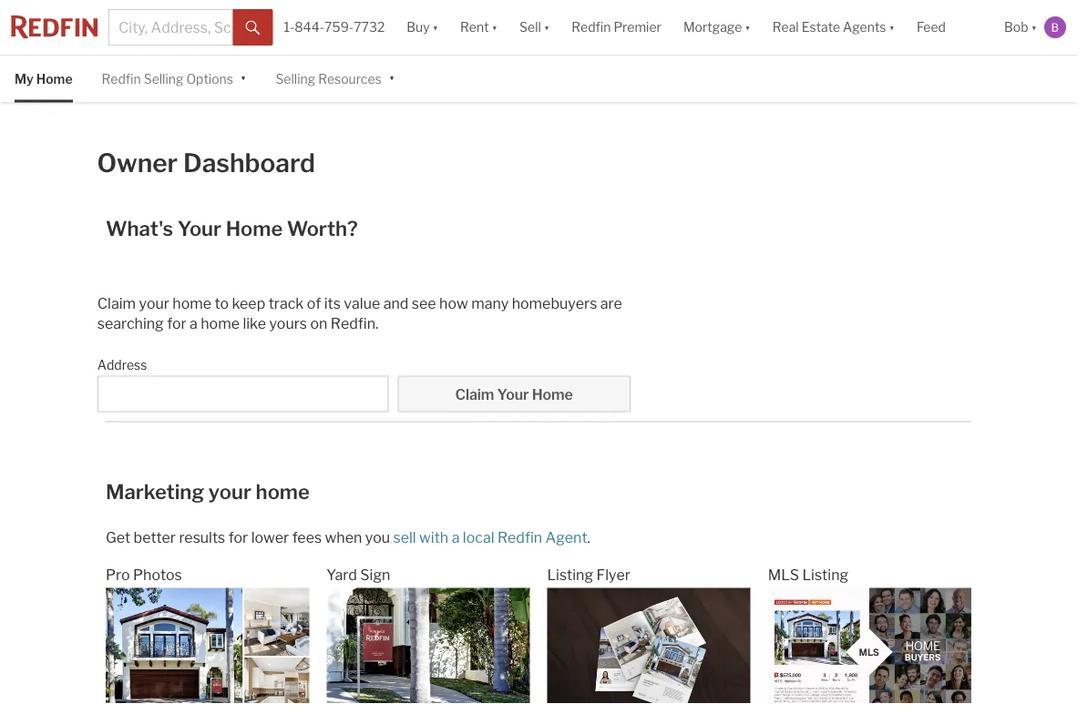 Task type: describe. For each thing, give the bounding box(es) containing it.
redfin for redfin premier
[[572, 20, 611, 35]]

sell ▾ button
[[520, 0, 550, 55]]

keep
[[232, 295, 265, 312]]

flyer
[[597, 566, 631, 584]]

marketing
[[106, 479, 204, 504]]

claim your home to keep track of its value and see how many homebuyers are searching for a home like yours on redfin.
[[97, 295, 622, 333]]

1 listing from the left
[[547, 566, 594, 584]]

for inside claim your home to keep track of its value and see how many homebuyers are searching for a home like yours on redfin.
[[167, 315, 187, 333]]

your for marketing
[[208, 479, 252, 504]]

claim your home
[[455, 386, 573, 404]]

1 vertical spatial home
[[201, 315, 240, 333]]

estate
[[802, 20, 841, 35]]

mortgage ▾ button
[[684, 0, 751, 55]]

agents
[[843, 20, 887, 35]]

sell ▾
[[520, 20, 550, 35]]

sell with a local redfin agent link
[[393, 529, 588, 547]]

my home
[[15, 71, 73, 87]]

claim your home button
[[398, 376, 631, 412]]

City, Address, School, Agent, ZIP search field
[[108, 9, 233, 46]]

mls listing
[[768, 566, 849, 584]]

rent ▾ button
[[450, 0, 509, 55]]

1 horizontal spatial a
[[452, 529, 460, 547]]

are
[[601, 295, 622, 312]]

its
[[324, 295, 341, 312]]

feed
[[917, 20, 946, 35]]

to
[[215, 295, 229, 312]]

.
[[588, 529, 591, 547]]

selling resources ▾
[[276, 70, 395, 87]]

redfin premier
[[572, 20, 662, 35]]

bob
[[1005, 20, 1029, 35]]

mortgage ▾ button
[[673, 0, 762, 55]]

selling inside redfin selling options ▾
[[144, 71, 184, 87]]

free professional listing photos image
[[106, 588, 309, 705]]

with
[[419, 529, 449, 547]]

mls
[[768, 566, 800, 584]]

real estate agents ▾ button
[[762, 0, 906, 55]]

searching
[[97, 315, 164, 333]]

redfin selling options ▾
[[102, 70, 247, 87]]

options
[[186, 71, 233, 87]]

feed button
[[906, 0, 994, 55]]

selling inside selling resources ▾
[[276, 71, 316, 87]]

▾ right buy
[[433, 20, 439, 35]]

▾ inside selling resources ▾
[[389, 70, 395, 85]]

how
[[439, 295, 468, 312]]

sell
[[393, 529, 416, 547]]

yours
[[269, 315, 307, 333]]

you
[[365, 529, 390, 547]]

track
[[269, 295, 304, 312]]

yard sign
[[327, 566, 391, 584]]

redfin.
[[331, 315, 379, 333]]

1-844-759-7732 link
[[284, 20, 385, 35]]

real
[[773, 20, 799, 35]]

better
[[134, 529, 176, 547]]

buy ▾
[[407, 20, 439, 35]]

when
[[325, 529, 362, 547]]

what's your home worth?
[[106, 216, 358, 240]]

rent ▾ button
[[461, 0, 498, 55]]

resources
[[318, 71, 382, 87]]

redfin for redfin selling options ▾
[[102, 71, 141, 87]]

sell
[[520, 20, 541, 35]]

like
[[243, 315, 266, 333]]

your for claim
[[497, 386, 529, 404]]

my home link
[[15, 56, 73, 102]]

photos
[[133, 566, 182, 584]]

selling resources link
[[276, 56, 382, 102]]

see
[[412, 295, 436, 312]]

dashboard
[[183, 147, 315, 178]]

redfin premier button
[[561, 0, 673, 55]]

▾ right bob
[[1032, 20, 1038, 35]]

results
[[179, 529, 225, 547]]

your for what's
[[177, 216, 222, 240]]



Task type: locate. For each thing, give the bounding box(es) containing it.
rent
[[461, 20, 489, 35]]

get better results for lower fees when you sell with a local redfin agent .
[[106, 529, 591, 547]]

0 vertical spatial for
[[167, 315, 187, 333]]

a right with
[[452, 529, 460, 547]]

0 vertical spatial your
[[177, 216, 222, 240]]

0 horizontal spatial listing
[[547, 566, 594, 584]]

claim inside button
[[455, 386, 494, 404]]

1 vertical spatial a
[[452, 529, 460, 547]]

▾ right 'rent'
[[492, 20, 498, 35]]

homebuyers
[[512, 295, 597, 312]]

7732
[[354, 20, 385, 35]]

listing flyer
[[547, 566, 631, 584]]

many
[[471, 295, 509, 312]]

1 selling from the left
[[144, 71, 184, 87]]

your for claim
[[139, 295, 169, 312]]

selling
[[144, 71, 184, 87], [276, 71, 316, 87]]

1 horizontal spatial selling
[[276, 71, 316, 87]]

pro photos
[[106, 566, 182, 584]]

0 horizontal spatial claim
[[97, 295, 136, 312]]

0 horizontal spatial your
[[139, 295, 169, 312]]

mortgage ▾
[[684, 20, 751, 35]]

selling left options
[[144, 71, 184, 87]]

▾ inside redfin selling options ▾
[[241, 70, 247, 85]]

home
[[173, 295, 212, 312], [201, 315, 240, 333], [256, 479, 310, 504]]

rent ▾
[[461, 20, 498, 35]]

home down the to
[[201, 315, 240, 333]]

buy ▾ button
[[407, 0, 439, 55]]

selling down 1-
[[276, 71, 316, 87]]

▾
[[433, 20, 439, 35], [492, 20, 498, 35], [544, 20, 550, 35], [745, 20, 751, 35], [889, 20, 895, 35], [1032, 20, 1038, 35], [241, 70, 247, 85], [389, 70, 395, 85]]

lower
[[251, 529, 289, 547]]

2 vertical spatial home
[[532, 386, 573, 404]]

1 vertical spatial claim
[[455, 386, 494, 404]]

1 horizontal spatial listing
[[803, 566, 849, 584]]

redfin left premier
[[572, 20, 611, 35]]

buy ▾ button
[[396, 0, 450, 55]]

2 selling from the left
[[276, 71, 316, 87]]

▾ right resources in the top of the page
[[389, 70, 395, 85]]

1-
[[284, 20, 295, 35]]

what's
[[106, 216, 173, 240]]

your inside button
[[497, 386, 529, 404]]

1 horizontal spatial your
[[208, 479, 252, 504]]

▾ inside "dropdown button"
[[889, 20, 895, 35]]

claim for claim your home
[[455, 386, 494, 404]]

for left lower
[[229, 529, 248, 547]]

1 vertical spatial for
[[229, 529, 248, 547]]

0 horizontal spatial a
[[190, 315, 198, 333]]

your up searching at the left of the page
[[139, 295, 169, 312]]

1 horizontal spatial your
[[497, 386, 529, 404]]

for right searching at the left of the page
[[167, 315, 187, 333]]

0 vertical spatial claim
[[97, 295, 136, 312]]

0 vertical spatial redfin
[[572, 20, 611, 35]]

759-
[[325, 20, 354, 35]]

fees
[[292, 529, 322, 547]]

a
[[190, 315, 198, 333], [452, 529, 460, 547]]

0 horizontal spatial for
[[167, 315, 187, 333]]

submit search image
[[246, 21, 260, 35]]

owner
[[97, 147, 178, 178]]

1 vertical spatial your
[[497, 386, 529, 404]]

claim for claim your home to keep track of its value and see how many homebuyers are searching for a home like yours on redfin.
[[97, 295, 136, 312]]

1 horizontal spatial home
[[226, 216, 283, 240]]

0 vertical spatial home
[[173, 295, 212, 312]]

1 horizontal spatial for
[[229, 529, 248, 547]]

pro
[[106, 566, 130, 584]]

claim
[[97, 295, 136, 312], [455, 386, 494, 404]]

claim inside claim your home to keep track of its value and see how many homebuyers are searching for a home like yours on redfin.
[[97, 295, 136, 312]]

marketing your home
[[106, 479, 310, 504]]

None search field
[[97, 376, 389, 412]]

1 horizontal spatial redfin
[[572, 20, 611, 35]]

redfin selling options link
[[102, 56, 233, 102]]

of
[[307, 295, 321, 312]]

0 horizontal spatial selling
[[144, 71, 184, 87]]

▾ right mortgage
[[745, 20, 751, 35]]

your
[[139, 295, 169, 312], [208, 479, 252, 504]]

get
[[106, 529, 130, 547]]

2 horizontal spatial home
[[532, 386, 573, 404]]

home for claim your home
[[532, 386, 573, 404]]

mortgage
[[684, 20, 742, 35]]

a left like
[[190, 315, 198, 333]]

home for claim
[[173, 295, 212, 312]]

your
[[177, 216, 222, 240], [497, 386, 529, 404]]

redfin down city, address, school, agent, zip search field on the top left of page
[[102, 71, 141, 87]]

for
[[167, 315, 187, 333], [229, 529, 248, 547]]

address
[[97, 358, 147, 373]]

home for what's your home worth?
[[226, 216, 283, 240]]

listing down . on the bottom of the page
[[547, 566, 594, 584]]

redfin inside "button"
[[572, 20, 611, 35]]

user photo image
[[1045, 16, 1067, 38]]

0 horizontal spatial redfin
[[102, 71, 141, 87]]

your up results
[[208, 479, 252, 504]]

sell ▾ button
[[509, 0, 561, 55]]

yard
[[327, 566, 357, 584]]

1 vertical spatial your
[[208, 479, 252, 504]]

home up lower
[[256, 479, 310, 504]]

1 horizontal spatial claim
[[455, 386, 494, 404]]

value
[[344, 295, 380, 312]]

local redfin agent
[[463, 529, 588, 547]]

real estate agents ▾
[[773, 20, 895, 35]]

2 listing from the left
[[803, 566, 849, 584]]

home left the to
[[173, 295, 212, 312]]

my
[[15, 71, 34, 87]]

listing
[[547, 566, 594, 584], [803, 566, 849, 584]]

0 horizontal spatial your
[[177, 216, 222, 240]]

on
[[310, 315, 328, 333]]

0 horizontal spatial home
[[36, 71, 73, 87]]

sign
[[360, 566, 391, 584]]

listing right mls
[[803, 566, 849, 584]]

buy
[[407, 20, 430, 35]]

bob ▾
[[1005, 20, 1038, 35]]

home for marketing
[[256, 479, 310, 504]]

2 vertical spatial home
[[256, 479, 310, 504]]

1-844-759-7732
[[284, 20, 385, 35]]

0 vertical spatial your
[[139, 295, 169, 312]]

real estate agents ▾ link
[[773, 0, 895, 55]]

worth?
[[287, 216, 358, 240]]

home inside button
[[532, 386, 573, 404]]

▾ right the agents
[[889, 20, 895, 35]]

redfin inside redfin selling options ▾
[[102, 71, 141, 87]]

1 vertical spatial home
[[226, 216, 283, 240]]

844-
[[295, 20, 325, 35]]

1 vertical spatial redfin
[[102, 71, 141, 87]]

a inside claim your home to keep track of its value and see how many homebuyers are searching for a home like yours on redfin.
[[190, 315, 198, 333]]

▾ right sell
[[544, 20, 550, 35]]

0 vertical spatial home
[[36, 71, 73, 87]]

owner dashboard
[[97, 147, 315, 178]]

local mls listing image
[[768, 588, 972, 705]]

▾ right options
[[241, 70, 247, 85]]

redfin
[[572, 20, 611, 35], [102, 71, 141, 87]]

your inside claim your home to keep track of its value and see how many homebuyers are searching for a home like yours on redfin.
[[139, 295, 169, 312]]

premier
[[614, 20, 662, 35]]

0 vertical spatial a
[[190, 315, 198, 333]]

redfin yard sign image
[[327, 588, 530, 705]]

and
[[384, 295, 409, 312]]

professional listing flyer image
[[547, 588, 751, 705]]



Task type: vqa. For each thing, say whether or not it's contained in the screenshot.
"St," inside the 3464 N NEWHALL ST, MILWAUKEE, WI 53211 KELLER WILLIAMS REALTY-MILWAUKEE NORTH SHORE
no



